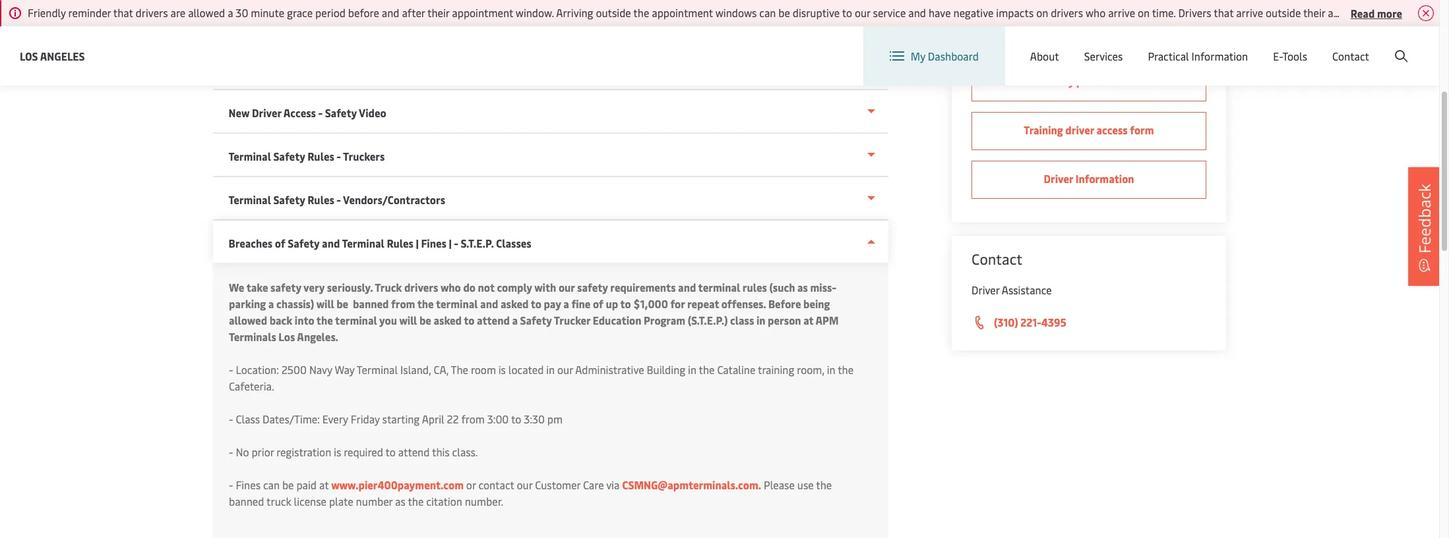 Task type: locate. For each thing, give the bounding box(es) containing it.
practical
[[1148, 49, 1189, 63]]

terminal down new on the left top of the page
[[229, 149, 271, 164]]

friendly
[[28, 5, 66, 20]]

safety inside dropdown button
[[274, 149, 306, 164]]

be
[[778, 5, 790, 20], [419, 313, 431, 328], [282, 478, 294, 493]]

terminal inside - location: 2500 navy way terminal island, ca, the room is located in our administrative building in the cataline training room, in the cafeteria.
[[357, 363, 398, 377]]

rules inside dropdown button
[[308, 193, 335, 207]]

1 horizontal spatial who
[[1086, 5, 1106, 20]]

close alert image
[[1418, 5, 1434, 21]]

0 vertical spatial contact
[[1332, 49, 1369, 63]]

1 vertical spatial fines
[[236, 478, 261, 493]]

contact
[[1332, 49, 1369, 63], [972, 249, 1022, 269]]

arrive up location
[[1108, 5, 1135, 20]]

this
[[432, 445, 450, 460]]

0 horizontal spatial their
[[427, 5, 449, 20]]

0 vertical spatial from
[[391, 297, 415, 311]]

can inside breaches of safety and terminal rules | fines | - s.t.e.p. classes element
[[263, 478, 280, 493]]

0 vertical spatial los
[[20, 48, 38, 63]]

we
[[229, 280, 244, 295]]

1 horizontal spatial be
[[419, 313, 431, 328]]

safety up chassis)
[[270, 280, 301, 295]]

information inside 'dropdown button'
[[1192, 49, 1248, 63]]

new driver access - safety video
[[229, 106, 387, 120]]

driver assistance
[[972, 283, 1052, 297]]

allowed
[[188, 5, 225, 20], [229, 313, 267, 328]]

terminal down do
[[436, 297, 478, 311]]

my dashboard
[[911, 49, 979, 63]]

0 horizontal spatial on
[[1036, 5, 1048, 20]]

0 horizontal spatial will
[[316, 297, 334, 311]]

0 horizontal spatial asked
[[434, 313, 462, 328]]

of
[[275, 236, 286, 251], [593, 297, 603, 311]]

/
[[1335, 39, 1340, 53]]

appointment left window. at the top left
[[452, 5, 513, 20]]

access
[[1097, 123, 1128, 137]]

to
[[842, 5, 852, 20], [531, 297, 541, 311], [620, 297, 631, 311], [464, 313, 474, 328], [511, 412, 521, 427], [386, 445, 396, 460]]

1 horizontal spatial will
[[399, 313, 417, 328]]

starting
[[382, 412, 420, 427]]

1 vertical spatial los
[[279, 330, 295, 344]]

safety up fine
[[577, 280, 608, 295]]

banned inside "please use the banned truck license plate number as the citation number."
[[229, 495, 264, 509]]

to left pay
[[531, 297, 541, 311]]

(s.t.e.p.)
[[688, 313, 728, 328]]

- location: 2500 navy way terminal island, ca, the room is located in our administrative building in the cataline training room, in the cafeteria.
[[229, 363, 854, 394]]

attend left 'this'
[[398, 445, 430, 460]]

fines down "no"
[[236, 478, 261, 493]]

via
[[606, 478, 620, 493]]

dates/time:
[[263, 412, 320, 427]]

banned left truck
[[229, 495, 264, 509]]

0 horizontal spatial appointment
[[452, 5, 513, 20]]

1 vertical spatial from
[[461, 412, 485, 427]]

- inside 'dropdown button'
[[319, 106, 323, 120]]

minute
[[251, 5, 284, 20]]

room
[[471, 363, 496, 377]]

2 horizontal spatial appointment
[[1328, 5, 1389, 20]]

information
[[1192, 49, 1248, 63], [1076, 171, 1134, 186]]

0 horizontal spatial who
[[441, 280, 461, 295]]

1 vertical spatial of
[[593, 297, 603, 311]]

terminal up the repeat at the left bottom
[[698, 280, 740, 295]]

appointment
[[452, 5, 513, 20], [652, 5, 713, 20], [1328, 5, 1389, 20]]

1 horizontal spatial outside
[[1266, 5, 1301, 20]]

0 horizontal spatial banned
[[229, 495, 264, 509]]

1 arrive from the left
[[1108, 5, 1135, 20]]

on right impacts
[[1036, 5, 1048, 20]]

2 vertical spatial will
[[399, 313, 417, 328]]

csmng@apmterminals.com. link
[[622, 478, 761, 493]]

read
[[1351, 6, 1375, 20]]

1 vertical spatial information
[[1076, 171, 1134, 186]]

in right class
[[756, 313, 765, 328]]

terminal safety rules - vendors/contractors button
[[213, 177, 888, 221]]

1 outside from the left
[[596, 5, 631, 20]]

outside up e-
[[1266, 5, 1301, 20]]

e-tools
[[1273, 49, 1307, 63]]

0 vertical spatial driver
[[252, 106, 282, 120]]

is
[[498, 363, 506, 377], [334, 445, 341, 460]]

0 horizontal spatial as
[[395, 495, 406, 509]]

1 horizontal spatial as
[[797, 280, 808, 295]]

and left have
[[908, 5, 926, 20]]

of right breaches
[[275, 236, 286, 251]]

in right room, at the bottom of the page
[[827, 363, 835, 377]]

class
[[236, 412, 260, 427]]

outside right arriving
[[596, 5, 631, 20]]

1 vertical spatial driver
[[1044, 171, 1073, 186]]

as right the (such
[[797, 280, 808, 295]]

who up switch location button
[[1086, 5, 1106, 20]]

our right located
[[557, 363, 573, 377]]

0 horizontal spatial be
[[282, 478, 294, 493]]

0 horizontal spatial driver
[[252, 106, 282, 120]]

terminal up seriously.
[[342, 236, 385, 251]]

angeles
[[40, 48, 85, 63]]

driver inside 'dropdown button'
[[252, 106, 282, 120]]

and inside dropdown button
[[322, 236, 340, 251]]

1 vertical spatial at
[[319, 478, 329, 493]]

0 horizontal spatial can
[[263, 478, 280, 493]]

services button
[[1084, 26, 1123, 86]]

their up login
[[1303, 5, 1325, 20]]

will down very
[[316, 297, 334, 311]]

who
[[1086, 5, 1106, 20], [441, 280, 461, 295]]

1 horizontal spatial information
[[1192, 49, 1248, 63]]

arrive
[[1108, 5, 1135, 20], [1236, 5, 1263, 20]]

global
[[1185, 39, 1215, 53]]

2 horizontal spatial driver
[[1044, 171, 1073, 186]]

safety inside dropdown button
[[274, 193, 306, 207]]

login / create account link
[[1283, 26, 1414, 65]]

0 vertical spatial asked
[[501, 297, 529, 311]]

0 vertical spatial banned
[[353, 297, 389, 311]]

banned up the you
[[353, 297, 389, 311]]

for
[[670, 297, 685, 311]]

terminal inside dropdown button
[[229, 193, 271, 207]]

safety up very
[[288, 236, 320, 251]]

terminal left the you
[[335, 313, 377, 328]]

location
[[1102, 38, 1143, 53]]

be left paid
[[282, 478, 294, 493]]

1 horizontal spatial can
[[759, 5, 776, 20]]

asked down comply
[[501, 297, 529, 311]]

window
[[1391, 5, 1428, 20]]

1 horizontal spatial safety
[[577, 280, 608, 295]]

menu
[[1218, 39, 1245, 53]]

to right the disruptive
[[842, 5, 852, 20]]

in inside we take safety very seriously. truck drivers who do not comply with our safety requirements and terminal rules (such as miss- parking a chassis) will be  banned from the terminal and asked to pay a fine of up to $1,000 for repeat offenses. before being allowed back into the terminal you will be asked to attend a safety trucker education program (s.t.e.p.) class in person at apm terminals los angeles.
[[756, 313, 765, 328]]

0 horizontal spatial of
[[275, 236, 286, 251]]

1 on from the left
[[1036, 5, 1048, 20]]

terminal
[[229, 149, 271, 164], [229, 193, 271, 207], [342, 236, 385, 251], [357, 363, 398, 377]]

1 vertical spatial is
[[334, 445, 341, 460]]

- no prior registration is required to attend this class.
[[229, 445, 478, 460]]

rules down terminal safety rules - truckers
[[308, 193, 335, 207]]

safety left video
[[325, 106, 357, 120]]

allowed right are at the left top of page
[[188, 5, 225, 20]]

1 horizontal spatial |
[[449, 236, 452, 251]]

0 vertical spatial terminal
[[698, 280, 740, 295]]

global menu button
[[1156, 26, 1258, 66]]

safety down access
[[274, 149, 306, 164]]

| down vendors/contractors
[[416, 236, 419, 251]]

0 horizontal spatial is
[[334, 445, 341, 460]]

paid
[[296, 478, 317, 493]]

1 horizontal spatial allowed
[[229, 313, 267, 328]]

fines inside dropdown button
[[421, 236, 447, 251]]

0 vertical spatial information
[[1192, 49, 1248, 63]]

driver up (310)
[[972, 283, 999, 297]]

from right 22
[[461, 412, 485, 427]]

drivers right truck
[[404, 280, 438, 295]]

fines left s.t.e.p.
[[421, 236, 447, 251]]

as inside we take safety very seriously. truck drivers who do not comply with our safety requirements and terminal rules (such as miss- parking a chassis) will be  banned from the terminal and asked to pay a fine of up to $1,000 for repeat offenses. before being allowed back into the terminal you will be asked to attend a safety trucker education program (s.t.e.p.) class in person at apm terminals los angeles.
[[797, 280, 808, 295]]

our right with
[[559, 280, 575, 295]]

2 arrive from the left
[[1236, 5, 1263, 20]]

disruptive
[[793, 5, 840, 20]]

1 horizontal spatial that
[[1214, 5, 1234, 20]]

new
[[229, 106, 250, 120]]

2 vertical spatial rules
[[387, 236, 414, 251]]

be inside we take safety very seriously. truck drivers who do not comply with our safety requirements and terminal rules (such as miss- parking a chassis) will be  banned from the terminal and asked to pay a fine of up to $1,000 for repeat offenses. before being allowed back into the terminal you will be asked to attend a safety trucker education program (s.t.e.p.) class in person at apm terminals los angeles.
[[419, 313, 431, 328]]

driver down training
[[1044, 171, 1073, 186]]

the
[[451, 363, 468, 377]]

as inside "please use the banned truck license plate number as the citation number."
[[395, 495, 406, 509]]

care
[[583, 478, 604, 493]]

1 vertical spatial allowed
[[229, 313, 267, 328]]

rules down vendors/contractors
[[387, 236, 414, 251]]

- inside dropdown button
[[337, 149, 341, 164]]

from down truck
[[391, 297, 415, 311]]

22
[[447, 412, 459, 427]]

can up truck
[[263, 478, 280, 493]]

0 vertical spatial fines
[[421, 236, 447, 251]]

221-
[[1021, 315, 1041, 330]]

1 vertical spatial who
[[441, 280, 461, 295]]

safety down terminal safety rules - truckers
[[274, 193, 306, 207]]

registration
[[276, 445, 331, 460]]

my dashboard button
[[890, 26, 979, 86]]

1 horizontal spatial banned
[[353, 297, 389, 311]]

2 vertical spatial be
[[282, 478, 294, 493]]

terminal up breaches
[[229, 193, 271, 207]]

los left angeles
[[20, 48, 38, 63]]

terminal inside dropdown button
[[229, 149, 271, 164]]

as down www.pier400payment.com link
[[395, 495, 406, 509]]

and
[[382, 5, 399, 20], [908, 5, 926, 20], [322, 236, 340, 251], [678, 280, 696, 295], [480, 297, 498, 311]]

who left do
[[441, 280, 461, 295]]

to right required
[[386, 445, 396, 460]]

1 horizontal spatial from
[[461, 412, 485, 427]]

take
[[246, 280, 268, 295]]

arriving
[[556, 5, 593, 20]]

0 vertical spatial is
[[498, 363, 506, 377]]

will right the you
[[399, 313, 417, 328]]

appointment left windows
[[652, 5, 713, 20]]

1 vertical spatial as
[[395, 495, 406, 509]]

0 horizontal spatial terminal
[[335, 313, 377, 328]]

will right window
[[1430, 5, 1447, 20]]

assistance
[[1002, 283, 1052, 297]]

1 vertical spatial can
[[263, 478, 280, 493]]

on left "time."
[[1138, 5, 1150, 20]]

1 vertical spatial rules
[[308, 193, 335, 207]]

0 horizontal spatial allowed
[[188, 5, 225, 20]]

and up for
[[678, 280, 696, 295]]

on
[[1036, 5, 1048, 20], [1138, 5, 1150, 20]]

2 vertical spatial driver
[[972, 283, 999, 297]]

allowed down parking
[[229, 313, 267, 328]]

| left s.t.e.p.
[[449, 236, 452, 251]]

2500
[[282, 363, 307, 377]]

outside
[[596, 5, 631, 20], [1266, 5, 1301, 20]]

- inside dropdown button
[[337, 193, 341, 207]]

of left the up
[[593, 297, 603, 311]]

our inside we take safety very seriously. truck drivers who do not comply with our safety requirements and terminal rules (such as miss- parking a chassis) will be  banned from the terminal and asked to pay a fine of up to $1,000 for repeat offenses. before being allowed back into the terminal you will be asked to attend a safety trucker education program (s.t.e.p.) class in person at apm terminals los angeles.
[[559, 280, 575, 295]]

class
[[730, 313, 754, 328]]

0 vertical spatial attend
[[477, 313, 510, 328]]

2 horizontal spatial will
[[1430, 5, 1447, 20]]

0 vertical spatial at
[[803, 313, 814, 328]]

read more
[[1351, 6, 1402, 20]]

rules left truckers
[[308, 149, 335, 164]]

and down terminal safety rules - vendors/contractors
[[322, 236, 340, 251]]

fines
[[421, 236, 447, 251], [236, 478, 261, 493]]

1 horizontal spatial on
[[1138, 5, 1150, 20]]

1 horizontal spatial arrive
[[1236, 5, 1263, 20]]

0 horizontal spatial safety
[[270, 280, 301, 295]]

terminal right the way
[[357, 363, 398, 377]]

at right paid
[[319, 478, 329, 493]]

drivers left are at the left top of page
[[136, 5, 168, 20]]

banned inside we take safety very seriously. truck drivers who do not comply with our safety requirements and terminal rules (such as miss- parking a chassis) will be  banned from the terminal and asked to pay a fine of up to $1,000 for repeat offenses. before being allowed back into the terminal you will be asked to attend a safety trucker education program (s.t.e.p.) class in person at apm terminals los angeles.
[[353, 297, 389, 311]]

1 horizontal spatial fines
[[421, 236, 447, 251]]

1 horizontal spatial drivers
[[404, 280, 438, 295]]

be right the you
[[419, 313, 431, 328]]

video
[[359, 106, 387, 120]]

1 vertical spatial be
[[419, 313, 431, 328]]

1 horizontal spatial los
[[279, 330, 295, 344]]

2 outside from the left
[[1266, 5, 1301, 20]]

practical information
[[1148, 49, 1248, 63]]

dashboard
[[928, 49, 979, 63]]

from
[[391, 297, 415, 311], [461, 412, 485, 427]]

that right drivers at the top of the page
[[1214, 5, 1234, 20]]

appointment up create
[[1328, 5, 1389, 20]]

los down back
[[279, 330, 295, 344]]

2 horizontal spatial drivers
[[1051, 5, 1083, 20]]

1 horizontal spatial of
[[593, 297, 603, 311]]

0 horizontal spatial information
[[1076, 171, 1134, 186]]

be left the disruptive
[[778, 5, 790, 20]]

3:00
[[487, 412, 509, 427]]

driver for driver information
[[1044, 171, 1073, 186]]

0 horizontal spatial from
[[391, 297, 415, 311]]

with
[[534, 280, 556, 295]]

0 vertical spatial will
[[1430, 5, 1447, 20]]

seriously.
[[327, 280, 373, 295]]

0 vertical spatial who
[[1086, 5, 1106, 20]]

arrive up menu
[[1236, 5, 1263, 20]]

period
[[315, 5, 346, 20]]

a left 30
[[228, 5, 233, 20]]

safety down pay
[[520, 313, 552, 328]]

attend down not
[[477, 313, 510, 328]]

drivers up the switch
[[1051, 5, 1083, 20]]

in right located
[[546, 363, 555, 377]]

1 horizontal spatial is
[[498, 363, 506, 377]]

safety inside we take safety very seriously. truck drivers who do not comply with our safety requirements and terminal rules (such as miss- parking a chassis) will be  banned from the terminal and asked to pay a fine of up to $1,000 for repeat offenses. before being allowed back into the terminal you will be asked to attend a safety trucker education program (s.t.e.p.) class in person at apm terminals los angeles.
[[520, 313, 552, 328]]

terminal
[[698, 280, 740, 295], [436, 297, 478, 311], [335, 313, 377, 328]]

back
[[270, 313, 292, 328]]

0 vertical spatial be
[[778, 5, 790, 20]]

is left required
[[334, 445, 341, 460]]

1 vertical spatial attend
[[398, 445, 430, 460]]

can right windows
[[759, 5, 776, 20]]

is right room
[[498, 363, 506, 377]]

allowed inside we take safety very seriously. truck drivers who do not comply with our safety requirements and terminal rules (such as miss- parking a chassis) will be  banned from the terminal and asked to pay a fine of up to $1,000 for repeat offenses. before being allowed back into the terminal you will be asked to attend a safety trucker education program (s.t.e.p.) class in person at apm terminals los angeles.
[[229, 313, 267, 328]]

0 vertical spatial allowed
[[188, 5, 225, 20]]

1 horizontal spatial driver
[[972, 283, 999, 297]]

a
[[228, 5, 233, 20], [268, 297, 274, 311], [563, 297, 569, 311], [512, 313, 518, 328]]

that right reminder
[[113, 5, 133, 20]]

los angeles
[[20, 48, 85, 63]]

to left 3:30
[[511, 412, 521, 427]]

our left service
[[855, 5, 870, 20]]

0 vertical spatial as
[[797, 280, 808, 295]]

0 vertical spatial can
[[759, 5, 776, 20]]

asked up ca,
[[434, 313, 462, 328]]

their right 'after'
[[427, 5, 449, 20]]

2 safety from the left
[[577, 280, 608, 295]]

0 vertical spatial rules
[[308, 149, 335, 164]]

1 vertical spatial contact
[[972, 249, 1022, 269]]

please
[[764, 478, 795, 493]]

0 horizontal spatial arrive
[[1108, 5, 1135, 20]]

terminal safety rules - truckers
[[229, 149, 385, 164]]

1 horizontal spatial at
[[803, 313, 814, 328]]

training driver access form link
[[972, 112, 1206, 150]]

2 on from the left
[[1138, 5, 1150, 20]]

located
[[508, 363, 544, 377]]

0 horizontal spatial |
[[416, 236, 419, 251]]

rules inside dropdown button
[[308, 149, 335, 164]]

driver
[[1065, 123, 1094, 137]]

0 horizontal spatial that
[[113, 5, 133, 20]]

0 vertical spatial of
[[275, 236, 286, 251]]

1 horizontal spatial attend
[[477, 313, 510, 328]]

more
[[1377, 6, 1402, 20]]

driver right new on the left top of the page
[[252, 106, 282, 120]]

at down being
[[803, 313, 814, 328]]



Task type: describe. For each thing, give the bounding box(es) containing it.
1 vertical spatial terminal
[[436, 297, 478, 311]]

1 horizontal spatial contact
[[1332, 49, 1369, 63]]

0 horizontal spatial contact
[[972, 249, 1022, 269]]

rules for truckers
[[308, 149, 335, 164]]

apm
[[816, 313, 839, 328]]

drivers inside we take safety very seriously. truck drivers who do not comply with our safety requirements and terminal rules (such as miss- parking a chassis) will be  banned from the terminal and asked to pay a fine of up to $1,000 for repeat offenses. before being allowed back into the terminal you will be asked to attend a safety trucker education program (s.t.e.p.) class in person at apm terminals los angeles.
[[404, 280, 438, 295]]

contact button
[[1332, 26, 1369, 86]]

2 | from the left
[[449, 236, 452, 251]]

into
[[295, 313, 314, 328]]

pay penalties link
[[972, 63, 1206, 102]]

2 horizontal spatial be
[[778, 5, 790, 20]]

attend inside we take safety very seriously. truck drivers who do not comply with our safety requirements and terminal rules (such as miss- parking a chassis) will be  banned from the terminal and asked to pay a fine of up to $1,000 for repeat offenses. before being allowed back into the terminal you will be asked to attend a safety trucker education program (s.t.e.p.) class in person at apm terminals los angeles.
[[477, 313, 510, 328]]

truck
[[266, 495, 291, 509]]

los angeles link
[[20, 48, 85, 64]]

create
[[1342, 39, 1373, 53]]

before
[[768, 297, 801, 311]]

april
[[422, 412, 444, 427]]

offenses.
[[721, 297, 766, 311]]

number
[[356, 495, 393, 509]]

login / create account
[[1308, 39, 1414, 53]]

not
[[478, 280, 495, 295]]

education
[[593, 313, 641, 328]]

room,
[[797, 363, 824, 377]]

grace
[[287, 5, 313, 20]]

class.
[[452, 445, 478, 460]]

form
[[1130, 123, 1154, 137]]

1 safety from the left
[[270, 280, 301, 295]]

rules inside dropdown button
[[387, 236, 414, 251]]

pm
[[547, 412, 563, 427]]

0 horizontal spatial attend
[[398, 445, 430, 460]]

in right building
[[688, 363, 696, 377]]

safety inside 'dropdown button'
[[325, 106, 357, 120]]

1 horizontal spatial asked
[[501, 297, 529, 311]]

plate
[[329, 495, 353, 509]]

driver for driver assistance
[[972, 283, 999, 297]]

2 horizontal spatial terminal
[[698, 280, 740, 295]]

and down not
[[480, 297, 498, 311]]

pay
[[1057, 74, 1074, 88]]

$1,000
[[633, 297, 668, 311]]

login
[[1308, 39, 1333, 53]]

navy
[[309, 363, 332, 377]]

training driver access form
[[1024, 123, 1154, 137]]

location:
[[236, 363, 279, 377]]

breaches of safety and terminal rules | fines | - s.t.e.p. classes
[[229, 236, 532, 251]]

our right contact
[[517, 478, 532, 493]]

3:30
[[524, 412, 545, 427]]

prior
[[252, 445, 274, 460]]

1 appointment from the left
[[452, 5, 513, 20]]

- inside dropdown button
[[454, 236, 459, 251]]

drivers
[[1178, 5, 1211, 20]]

csmng@apmterminals.com.
[[622, 478, 761, 493]]

island,
[[400, 363, 431, 377]]

our inside - location: 2500 navy way terminal island, ca, the room is located in our administrative building in the cataline training room, in the cafeteria.
[[557, 363, 573, 377]]

at inside we take safety very seriously. truck drivers who do not comply with our safety requirements and terminal rules (such as miss- parking a chassis) will be  banned from the terminal and asked to pay a fine of up to $1,000 for repeat offenses. before being allowed back into the terminal you will be asked to attend a safety trucker education program (s.t.e.p.) class in person at apm terminals los angeles.
[[803, 313, 814, 328]]

from inside we take safety very seriously. truck drivers who do not comply with our safety requirements and terminal rules (such as miss- parking a chassis) will be  banned from the terminal and asked to pay a fine of up to $1,000 for repeat offenses. before being allowed back into the terminal you will be asked to attend a safety trucker education program (s.t.e.p.) class in person at apm terminals los angeles.
[[391, 297, 415, 311]]

no
[[236, 445, 249, 460]]

- class dates/time: every friday starting april 22 from 3:00 to 3:30 pm
[[229, 412, 565, 427]]

2 appointment from the left
[[652, 5, 713, 20]]

about button
[[1030, 26, 1059, 86]]

2 that from the left
[[1214, 5, 1234, 20]]

feedback
[[1413, 184, 1435, 254]]

my
[[911, 49, 925, 63]]

window.
[[516, 5, 554, 20]]

account
[[1375, 39, 1414, 53]]

being
[[803, 297, 830, 311]]

friendly reminder that drivers are allowed a 30 minute grace period before and after their appointment window. arriving outside the appointment windows can be disruptive to our service and have negative impacts on drivers who arrive on time. drivers that arrive outside their appointment window will 
[[28, 5, 1449, 20]]

4395
[[1041, 315, 1066, 330]]

windows
[[715, 5, 757, 20]]

or
[[466, 478, 476, 493]]

every
[[322, 412, 348, 427]]

please use the banned truck license plate number as the citation number.
[[229, 478, 832, 509]]

friday
[[351, 412, 380, 427]]

pay penalties
[[1057, 74, 1121, 88]]

new driver access - safety video button
[[213, 90, 888, 134]]

of inside we take safety very seriously. truck drivers who do not comply with our safety requirements and terminal rules (such as miss- parking a chassis) will be  banned from the terminal and asked to pay a fine of up to $1,000 for repeat offenses. before being allowed back into the terminal you will be asked to attend a safety trucker education program (s.t.e.p.) class in person at apm terminals los angeles.
[[593, 297, 603, 311]]

information for driver information
[[1076, 171, 1134, 186]]

breaches of safety and terminal rules | fines | - s.t.e.p. classes element
[[213, 263, 888, 539]]

(310)
[[994, 315, 1018, 330]]

to down do
[[464, 313, 474, 328]]

read more button
[[1351, 5, 1402, 21]]

who inside we take safety very seriously. truck drivers who do not comply with our safety requirements and terminal rules (such as miss- parking a chassis) will be  banned from the terminal and asked to pay a fine of up to $1,000 for repeat offenses. before being allowed back into the terminal you will be asked to attend a safety trucker education program (s.t.e.p.) class in person at apm terminals los angeles.
[[441, 280, 461, 295]]

a right pay
[[563, 297, 569, 311]]

truck
[[375, 280, 402, 295]]

0 horizontal spatial drivers
[[136, 5, 168, 20]]

required
[[344, 445, 383, 460]]

to right the up
[[620, 297, 631, 311]]

is inside - location: 2500 navy way terminal island, ca, the room is located in our administrative building in the cataline training room, in the cafeteria.
[[498, 363, 506, 377]]

tools
[[1282, 49, 1307, 63]]

up
[[606, 297, 618, 311]]

3 appointment from the left
[[1328, 5, 1389, 20]]

customer
[[535, 478, 580, 493]]

way
[[335, 363, 354, 377]]

of inside dropdown button
[[275, 236, 286, 251]]

we take safety very seriously. truck drivers who do not comply with our safety requirements and terminal rules (such as miss- parking a chassis) will be  banned from the terminal and asked to pay a fine of up to $1,000 for repeat offenses. before being allowed back into the terminal you will be asked to attend a safety trucker education program (s.t.e.p.) class in person at apm terminals los angeles.
[[229, 280, 839, 344]]

2 their from the left
[[1303, 5, 1325, 20]]

s.t.e.p.
[[461, 236, 494, 251]]

www.pier400payment.com link
[[331, 478, 464, 493]]

very
[[303, 280, 325, 295]]

global menu
[[1185, 39, 1245, 53]]

0 horizontal spatial fines
[[236, 478, 261, 493]]

service
[[873, 5, 906, 20]]

terminal inside dropdown button
[[342, 236, 385, 251]]

e-
[[1273, 49, 1282, 63]]

before
[[348, 5, 379, 20]]

chassis)
[[276, 297, 314, 311]]

safety inside dropdown button
[[288, 236, 320, 251]]

los inside we take safety very seriously. truck drivers who do not comply with our safety requirements and terminal rules (such as miss- parking a chassis) will be  banned from the terminal and asked to pay a fine of up to $1,000 for repeat offenses. before being allowed back into the terminal you will be asked to attend a safety trucker education program (s.t.e.p.) class in person at apm terminals los angeles.
[[279, 330, 295, 344]]

2 vertical spatial terminal
[[335, 313, 377, 328]]

0 horizontal spatial los
[[20, 48, 38, 63]]

services
[[1084, 49, 1123, 63]]

terminals
[[229, 330, 276, 344]]

1 vertical spatial will
[[316, 297, 334, 311]]

1 | from the left
[[416, 236, 419, 251]]

you
[[379, 313, 397, 328]]

switch location button
[[1047, 38, 1143, 53]]

1 their from the left
[[427, 5, 449, 20]]

a up back
[[268, 297, 274, 311]]

vendors/contractors
[[343, 193, 446, 207]]

- inside - location: 2500 navy way terminal island, ca, the room is located in our administrative building in the cataline training room, in the cafeteria.
[[229, 363, 233, 377]]

rules for vendors/contractors
[[308, 193, 335, 207]]

1 vertical spatial asked
[[434, 313, 462, 328]]

license
[[294, 495, 327, 509]]

1 that from the left
[[113, 5, 133, 20]]

a down comply
[[512, 313, 518, 328]]

and left 'after'
[[382, 5, 399, 20]]

information for practical information
[[1192, 49, 1248, 63]]

use
[[797, 478, 814, 493]]

ca,
[[434, 363, 449, 377]]

parking
[[229, 297, 266, 311]]

30
[[236, 5, 248, 20]]



Task type: vqa. For each thing, say whether or not it's contained in the screenshot.
the right Information
yes



